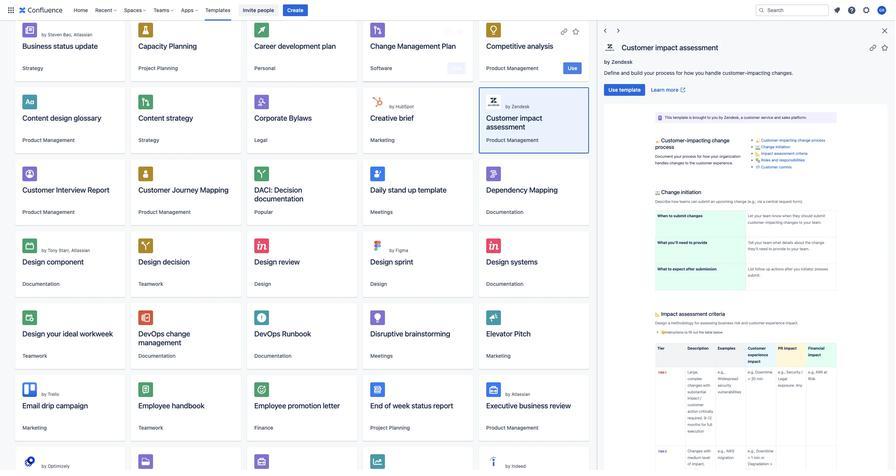 Task type: locate. For each thing, give the bounding box(es) containing it.
marketing for creative
[[370, 137, 395, 143]]

marketing down "email"
[[22, 425, 47, 431]]

1 vertical spatial project planning button
[[370, 424, 410, 432]]

template down and
[[619, 87, 641, 93]]

2 meetings button from the top
[[370, 352, 393, 360]]

1 vertical spatial template
[[418, 186, 447, 194]]

0 vertical spatial strategy button
[[22, 65, 43, 72]]

documentation down design systems
[[486, 281, 523, 287]]

share link image left star customer interview report image
[[96, 171, 105, 180]]

1 horizontal spatial devops
[[254, 330, 280, 338]]

meetings down disruptive
[[370, 353, 393, 359]]

strategy button for content strategy
[[138, 137, 159, 144]]

decision
[[274, 186, 302, 194]]

project planning down of
[[370, 425, 410, 431]]

impact
[[655, 43, 678, 52], [520, 114, 542, 122]]

by atlassian
[[505, 392, 530, 397]]

0 vertical spatial status
[[53, 42, 73, 50]]

share link image for elevator pitch
[[560, 315, 569, 324]]

marketing down creative
[[370, 137, 395, 143]]

marketing down elevator
[[486, 353, 511, 359]]

product management button
[[486, 65, 539, 72], [22, 137, 75, 144], [486, 137, 539, 144], [22, 208, 75, 216], [138, 208, 191, 216], [486, 424, 539, 432]]

0 vertical spatial project planning
[[138, 65, 178, 71]]

1 vertical spatial teamwork button
[[22, 352, 47, 360]]

0 vertical spatial template
[[619, 87, 641, 93]]

atlassian for status
[[74, 32, 92, 37]]

0 vertical spatial impact
[[655, 43, 678, 52]]

documentation for runbook
[[254, 353, 292, 359]]

design for design decision
[[138, 258, 161, 266]]

1 vertical spatial by zendesk
[[505, 104, 529, 109]]

1 vertical spatial review
[[550, 401, 571, 410]]

0 vertical spatial meetings
[[370, 209, 393, 215]]

1 meetings from the top
[[370, 209, 393, 215]]

0 horizontal spatial mapping
[[200, 186, 229, 194]]

glossary
[[74, 114, 101, 122]]

2 content from the left
[[138, 114, 165, 122]]

2 horizontal spatial marketing button
[[486, 352, 511, 360]]

by for design component
[[41, 248, 46, 253]]

1 horizontal spatial project planning button
[[370, 424, 410, 432]]

content left the design at the top
[[22, 114, 49, 122]]

star elevator pitch image
[[571, 315, 580, 324]]

management for customer journey mapping
[[159, 209, 191, 215]]

share link image left 'star competitive analysis' image
[[560, 27, 569, 36]]

1 vertical spatial strategy
[[138, 137, 159, 143]]

1 devops from the left
[[138, 330, 164, 338]]

end of week status report
[[370, 401, 453, 410]]

2 design button from the left
[[370, 280, 387, 288]]

marketing button
[[370, 137, 395, 144], [486, 352, 511, 360], [22, 424, 47, 432]]

atlassian right starr,
[[71, 248, 90, 253]]

learn
[[651, 87, 665, 93]]

project planning down capacity
[[138, 65, 178, 71]]

marketing button for email
[[22, 424, 47, 432]]

by for design sprint
[[389, 248, 394, 253]]

plan
[[442, 42, 456, 50]]

0 vertical spatial teamwork button
[[138, 280, 163, 288]]

design for design systems
[[486, 258, 509, 266]]

devops for devops runbook
[[254, 330, 280, 338]]

1 horizontal spatial project
[[370, 425, 388, 431]]

meetings
[[370, 209, 393, 215], [370, 353, 393, 359]]

teamwork for employee handbook
[[138, 425, 163, 431]]

use button
[[448, 62, 466, 74], [563, 62, 582, 74]]

1 horizontal spatial design button
[[370, 280, 387, 288]]

documentation down "management" on the left of the page
[[138, 353, 176, 359]]

changes.
[[772, 70, 793, 76]]

atlassian up executive business review at the bottom right of page
[[512, 392, 530, 397]]

devops left runbook
[[254, 330, 280, 338]]

0 horizontal spatial devops
[[138, 330, 164, 338]]

confluence image
[[19, 6, 63, 14], [19, 6, 63, 14]]

1 vertical spatial meetings button
[[370, 352, 393, 360]]

your profile and preferences image
[[877, 6, 886, 14]]

1 vertical spatial project planning
[[370, 425, 410, 431]]

0 horizontal spatial marketing
[[22, 425, 47, 431]]

design component
[[22, 258, 84, 266]]

1 use button from the left
[[448, 62, 466, 74]]

0 horizontal spatial customer impact assessment
[[486, 114, 542, 131]]

use button for competitive analysis
[[563, 62, 582, 74]]

0 vertical spatial atlassian
[[74, 32, 92, 37]]

template right "up" at left
[[418, 186, 447, 194]]

apps
[[181, 7, 194, 13]]

decision
[[163, 258, 190, 266]]

share link image left 'star customer impact assessment' icon on the top right of the page
[[869, 43, 877, 52]]

workweek
[[80, 330, 113, 338]]

2 vertical spatial teamwork button
[[138, 424, 163, 432]]

trello
[[48, 392, 59, 397]]

documentation button down design systems
[[486, 280, 523, 288]]

2 vertical spatial planning
[[389, 425, 410, 431]]

atlassian up the update
[[74, 32, 92, 37]]

1 horizontal spatial project planning
[[370, 425, 410, 431]]

2 use button from the left
[[563, 62, 582, 74]]

recent
[[95, 7, 112, 13]]

business status update
[[22, 42, 98, 50]]

systems
[[511, 258, 538, 266]]

0 vertical spatial meetings button
[[370, 208, 393, 216]]

devops runbook
[[254, 330, 311, 338]]

design for design component
[[22, 258, 45, 266]]

project planning for planning
[[138, 65, 178, 71]]

1 vertical spatial teamwork
[[22, 353, 47, 359]]

change
[[370, 42, 396, 50]]

0 vertical spatial teamwork
[[138, 281, 163, 287]]

documentation button down devops runbook in the left bottom of the page
[[254, 352, 292, 360]]

change
[[166, 330, 190, 338]]

review
[[279, 258, 300, 266], [550, 401, 571, 410]]

2 vertical spatial teamwork
[[138, 425, 163, 431]]

marketing for elevator
[[486, 353, 511, 359]]

0 horizontal spatial project planning
[[138, 65, 178, 71]]

devops inside devops change management
[[138, 330, 164, 338]]

1 horizontal spatial marketing button
[[370, 137, 395, 144]]

product management button for executive business review
[[486, 424, 539, 432]]

strategy button down content strategy
[[138, 137, 159, 144]]

planning down "capacity planning"
[[157, 65, 178, 71]]

documentation for component
[[22, 281, 60, 287]]

0 vertical spatial marketing
[[370, 137, 395, 143]]

0 vertical spatial assessment
[[679, 43, 718, 52]]

2 employee from the left
[[254, 401, 286, 410]]

by indeed
[[505, 464, 526, 469]]

0 horizontal spatial status
[[53, 42, 73, 50]]

meetings button down daily
[[370, 208, 393, 216]]

by optimizely button
[[15, 447, 125, 470]]

product management
[[486, 65, 539, 71], [22, 137, 75, 143], [486, 137, 539, 143], [22, 209, 75, 215], [138, 209, 191, 215], [486, 425, 539, 431]]

mapping right dependency
[[529, 186, 558, 194]]

by for email drip campaign
[[41, 392, 46, 397]]

create link
[[283, 4, 308, 16]]

0 horizontal spatial template
[[418, 186, 447, 194]]

1 horizontal spatial zendesk
[[611, 59, 633, 65]]

by zendesk
[[604, 59, 633, 65], [505, 104, 529, 109]]

2 devops from the left
[[254, 330, 280, 338]]

your
[[644, 70, 655, 76], [47, 330, 61, 338]]

1 vertical spatial your
[[47, 330, 61, 338]]

documentation button down design component
[[22, 280, 60, 288]]

interview
[[56, 186, 86, 194]]

planning down the week
[[389, 425, 410, 431]]

0 horizontal spatial impact
[[520, 114, 542, 122]]

change management plan
[[370, 42, 456, 50]]

0 vertical spatial customer impact assessment
[[622, 43, 718, 52]]

share link image
[[444, 27, 453, 36], [560, 315, 569, 324]]

0 vertical spatial marketing button
[[370, 137, 395, 144]]

project planning button for planning
[[138, 65, 178, 72]]

employee promotion letter
[[254, 401, 340, 410]]

sprint
[[395, 258, 413, 266]]

project down capacity
[[138, 65, 156, 71]]

personal button
[[254, 65, 275, 72]]

share link image
[[560, 27, 569, 36], [869, 43, 877, 52], [96, 171, 105, 180], [560, 171, 569, 180]]

project planning for of
[[370, 425, 410, 431]]

1 horizontal spatial by zendesk
[[604, 59, 633, 65]]

project planning button down capacity
[[138, 65, 178, 72]]

daily
[[370, 186, 386, 194]]

product management for customer journey mapping
[[138, 209, 191, 215]]

0 horizontal spatial project
[[138, 65, 156, 71]]

employee
[[138, 401, 170, 410], [254, 401, 286, 410]]

software button
[[370, 65, 392, 72]]

use down plan
[[452, 65, 461, 71]]

bao,
[[63, 32, 72, 37]]

0 horizontal spatial content
[[22, 114, 49, 122]]

0 vertical spatial project
[[138, 65, 156, 71]]

project planning button down of
[[370, 424, 410, 432]]

product for customer journey mapping
[[138, 209, 158, 215]]

content left strategy
[[138, 114, 165, 122]]

1 horizontal spatial employee
[[254, 401, 286, 410]]

meetings down daily
[[370, 209, 393, 215]]

banner
[[0, 0, 895, 21]]

banner containing home
[[0, 0, 895, 21]]

your right the build
[[644, 70, 655, 76]]

2 horizontal spatial use
[[609, 87, 618, 93]]

1 horizontal spatial status
[[411, 401, 432, 410]]

people
[[258, 7, 274, 13]]

1 horizontal spatial use
[[568, 65, 577, 71]]

spaces button
[[122, 4, 149, 16]]

1 vertical spatial atlassian
[[71, 248, 90, 253]]

1 horizontal spatial marketing
[[370, 137, 395, 143]]

1 mapping from the left
[[200, 186, 229, 194]]

1 horizontal spatial mapping
[[529, 186, 558, 194]]

strategy down content strategy
[[138, 137, 159, 143]]

atlassian
[[74, 32, 92, 37], [71, 248, 90, 253], [512, 392, 530, 397]]

close image
[[880, 26, 889, 35]]

0 horizontal spatial review
[[279, 258, 300, 266]]

global element
[[4, 0, 754, 20]]

devops
[[138, 330, 164, 338], [254, 330, 280, 338]]

strategy
[[166, 114, 193, 122]]

by figma
[[389, 248, 408, 253]]

0 horizontal spatial zendesk
[[512, 104, 529, 109]]

1 horizontal spatial assessment
[[679, 43, 718, 52]]

invite
[[243, 7, 256, 13]]

1 horizontal spatial strategy button
[[138, 137, 159, 144]]

0 horizontal spatial use
[[452, 65, 461, 71]]

documentation button for component
[[22, 280, 60, 288]]

project
[[138, 65, 156, 71], [370, 425, 388, 431]]

2 horizontal spatial marketing
[[486, 353, 511, 359]]

share link image left star dependency mapping icon
[[560, 171, 569, 180]]

1 horizontal spatial share link image
[[560, 315, 569, 324]]

share link image left star change management plan icon
[[444, 27, 453, 36]]

project down end
[[370, 425, 388, 431]]

1 vertical spatial project
[[370, 425, 388, 431]]

competitive analysis
[[486, 42, 553, 50]]

meetings button for daily
[[370, 208, 393, 216]]

0 horizontal spatial marketing button
[[22, 424, 47, 432]]

0 vertical spatial project planning button
[[138, 65, 178, 72]]

0 horizontal spatial design button
[[254, 280, 271, 288]]

product for customer impact assessment
[[486, 137, 506, 143]]

0 vertical spatial strategy
[[22, 65, 43, 71]]

documentation button down "management" on the left of the page
[[138, 352, 176, 360]]

1 vertical spatial share link image
[[560, 315, 569, 324]]

share link image left star elevator pitch icon
[[560, 315, 569, 324]]

your left ideal
[[47, 330, 61, 338]]

templates
[[205, 7, 230, 13]]

documentation down design component
[[22, 281, 60, 287]]

1 content from the left
[[22, 114, 49, 122]]

status down by steven bao, atlassian
[[53, 42, 73, 50]]

mapping right journey
[[200, 186, 229, 194]]

1 horizontal spatial template
[[619, 87, 641, 93]]

journey
[[172, 186, 198, 194]]

employee for employee promotion letter
[[254, 401, 286, 410]]

documentation down dependency
[[486, 209, 523, 215]]

2 vertical spatial atlassian
[[512, 392, 530, 397]]

planning right capacity
[[169, 42, 197, 50]]

employee up finance
[[254, 401, 286, 410]]

by for customer impact assessment
[[505, 104, 510, 109]]

status
[[53, 42, 73, 50], [411, 401, 432, 410]]

1 vertical spatial meetings
[[370, 353, 393, 359]]

use
[[452, 65, 461, 71], [568, 65, 577, 71], [609, 87, 618, 93]]

star competitive analysis image
[[571, 27, 580, 36]]

by for business status update
[[41, 32, 46, 37]]

devops up "management" on the left of the page
[[138, 330, 164, 338]]

status right the week
[[411, 401, 432, 410]]

update
[[75, 42, 98, 50]]

use for competitive analysis
[[568, 65, 577, 71]]

Search field
[[756, 4, 829, 16]]

2 meetings from the top
[[370, 353, 393, 359]]

executive
[[486, 401, 518, 410]]

design button for design review
[[254, 280, 271, 288]]

use down 'star competitive analysis' image
[[568, 65, 577, 71]]

design button down design sprint
[[370, 280, 387, 288]]

0 horizontal spatial assessment
[[486, 123, 525, 131]]

runbook
[[282, 330, 311, 338]]

strategy down business
[[22, 65, 43, 71]]

product for executive business review
[[486, 425, 506, 431]]

1 vertical spatial zendesk
[[512, 104, 529, 109]]

meetings for disruptive
[[370, 353, 393, 359]]

0 vertical spatial share link image
[[444, 27, 453, 36]]

product management button for customer impact assessment
[[486, 137, 539, 144]]

1 employee from the left
[[138, 401, 170, 410]]

meetings for daily
[[370, 209, 393, 215]]

process
[[656, 70, 675, 76]]

use down define
[[609, 87, 618, 93]]

0 horizontal spatial employee
[[138, 401, 170, 410]]

1 horizontal spatial use button
[[563, 62, 582, 74]]

design button down design review
[[254, 280, 271, 288]]

0 horizontal spatial strategy button
[[22, 65, 43, 72]]

previous template image
[[601, 26, 610, 35]]

content for content strategy
[[138, 114, 165, 122]]

design for design your ideal workweek
[[22, 330, 45, 338]]

planning
[[169, 42, 197, 50], [157, 65, 178, 71], [389, 425, 410, 431]]

0 horizontal spatial project planning button
[[138, 65, 178, 72]]

zendesk
[[611, 59, 633, 65], [512, 104, 529, 109]]

documentation button down dependency
[[486, 208, 523, 216]]

share link image for competitive analysis
[[560, 27, 569, 36]]

product management button for content design glossary
[[22, 137, 75, 144]]

marketing button down elevator
[[486, 352, 511, 360]]

handle
[[705, 70, 721, 76]]

teamwork button for design decision
[[138, 280, 163, 288]]

2 vertical spatial marketing button
[[22, 424, 47, 432]]

recent button
[[93, 4, 120, 16]]

star change management plan image
[[455, 27, 464, 36]]

strategy button down business
[[22, 65, 43, 72]]

1 vertical spatial assessment
[[486, 123, 525, 131]]

1 meetings button from the top
[[370, 208, 393, 216]]

1 vertical spatial marketing
[[486, 353, 511, 359]]

design
[[22, 258, 45, 266], [138, 258, 161, 266], [254, 258, 277, 266], [370, 258, 393, 266], [486, 258, 509, 266], [254, 281, 271, 287], [370, 281, 387, 287], [22, 330, 45, 338]]

0 horizontal spatial use button
[[448, 62, 466, 74]]

documentation down devops runbook in the left bottom of the page
[[254, 353, 292, 359]]

1 horizontal spatial strategy
[[138, 137, 159, 143]]

meetings button down disruptive
[[370, 352, 393, 360]]

1 horizontal spatial content
[[138, 114, 165, 122]]

product management button for customer interview report
[[22, 208, 75, 216]]

marketing button down creative
[[370, 137, 395, 144]]

1 design button from the left
[[254, 280, 271, 288]]

hubspot
[[396, 104, 414, 109]]

planning for end of week status report
[[389, 425, 410, 431]]

use button for change management plan
[[448, 62, 466, 74]]

mapping
[[200, 186, 229, 194], [529, 186, 558, 194]]

executive business review
[[486, 401, 571, 410]]

1 horizontal spatial review
[[550, 401, 571, 410]]

0 horizontal spatial share link image
[[444, 27, 453, 36]]

marketing button for elevator
[[486, 352, 511, 360]]

employee left handbook
[[138, 401, 170, 410]]

employee for employee handbook
[[138, 401, 170, 410]]

2 mapping from the left
[[529, 186, 558, 194]]

1 vertical spatial planning
[[157, 65, 178, 71]]

marketing button down "email"
[[22, 424, 47, 432]]

2 vertical spatial marketing
[[22, 425, 47, 431]]

email drip campaign
[[22, 401, 88, 410]]

meetings button for disruptive
[[370, 352, 393, 360]]

1 vertical spatial strategy button
[[138, 137, 159, 144]]

documentation button for change
[[138, 352, 176, 360]]



Task type: describe. For each thing, give the bounding box(es) containing it.
drip
[[42, 401, 54, 410]]

career
[[254, 42, 276, 50]]

0 vertical spatial review
[[279, 258, 300, 266]]

documentation button for systems
[[486, 280, 523, 288]]

product for content design glossary
[[22, 137, 42, 143]]

settings icon image
[[862, 6, 871, 14]]

design systems
[[486, 258, 538, 266]]

learn more
[[651, 87, 678, 93]]

design
[[50, 114, 72, 122]]

corporate bylaws
[[254, 114, 312, 122]]

more
[[666, 87, 678, 93]]

management for executive business review
[[507, 425, 539, 431]]

share link image for dependency mapping
[[560, 171, 569, 180]]

design sprint
[[370, 258, 413, 266]]

creative brief
[[370, 114, 414, 122]]

employee handbook
[[138, 401, 204, 410]]

strategy for business status update
[[22, 65, 43, 71]]

atlassian for component
[[71, 248, 90, 253]]

use inside button
[[609, 87, 618, 93]]

marketing button for creative
[[370, 137, 395, 144]]

project for capacity
[[138, 65, 156, 71]]

customer journey mapping
[[138, 186, 229, 194]]

product management for customer interview report
[[22, 209, 75, 215]]

indeed
[[512, 464, 526, 469]]

business
[[22, 42, 52, 50]]

finance button
[[254, 424, 273, 432]]

invite people button
[[239, 4, 278, 16]]

impacting
[[747, 70, 770, 76]]

use for change management plan
[[452, 65, 461, 71]]

star customer interview report image
[[108, 171, 116, 180]]

customer interview report
[[22, 186, 109, 194]]

1 horizontal spatial impact
[[655, 43, 678, 52]]

design for design review
[[254, 258, 277, 266]]

steven
[[48, 32, 62, 37]]

documentation button for runbook
[[254, 352, 292, 360]]

by trello
[[41, 392, 59, 397]]

project planning button for of
[[370, 424, 410, 432]]

documentation
[[254, 195, 303, 203]]

of
[[384, 401, 391, 410]]

up
[[408, 186, 416, 194]]

spaces
[[124, 7, 142, 13]]

design for design sprint
[[370, 258, 393, 266]]

daci: decision documentation
[[254, 186, 303, 203]]

teamwork button for employee handbook
[[138, 424, 163, 432]]

legal
[[254, 137, 267, 143]]

week
[[393, 401, 410, 410]]

1 horizontal spatial your
[[644, 70, 655, 76]]

you
[[695, 70, 704, 76]]

dependency
[[486, 186, 528, 194]]

content strategy
[[138, 114, 193, 122]]

0 vertical spatial by zendesk
[[604, 59, 633, 65]]

optimizely
[[48, 464, 70, 469]]

by optimizely
[[41, 464, 70, 469]]

product management for customer impact assessment
[[486, 137, 539, 143]]

home link
[[71, 4, 90, 16]]

content design glossary
[[22, 114, 101, 122]]

component
[[47, 258, 84, 266]]

use template button
[[604, 84, 645, 96]]

documentation for systems
[[486, 281, 523, 287]]

business
[[519, 401, 548, 410]]

brief
[[399, 114, 414, 122]]

project for end
[[370, 425, 388, 431]]

dependency mapping
[[486, 186, 558, 194]]

bylaws
[[289, 114, 312, 122]]

appswitcher icon image
[[7, 6, 15, 14]]

notification icon image
[[833, 6, 842, 14]]

planning for capacity planning
[[157, 65, 178, 71]]

pitch
[[514, 330, 531, 338]]

documentation button for mapping
[[486, 208, 523, 216]]

star dependency mapping image
[[571, 171, 580, 180]]

help icon image
[[847, 6, 856, 14]]

content for content design glossary
[[22, 114, 49, 122]]

by for creative brief
[[389, 104, 394, 109]]

promotion
[[288, 401, 321, 410]]

devops change management
[[138, 330, 190, 347]]

disruptive brainstorming
[[370, 330, 450, 338]]

share link image for customer interview report
[[96, 171, 105, 180]]

templates link
[[203, 4, 233, 16]]

product management for content design glossary
[[22, 137, 75, 143]]

figma
[[396, 248, 408, 253]]

documentation for mapping
[[486, 209, 523, 215]]

template inside use template button
[[619, 87, 641, 93]]

strategy button for business status update
[[22, 65, 43, 72]]

product for customer interview report
[[22, 209, 42, 215]]

product management button for customer journey mapping
[[138, 208, 191, 216]]

0 vertical spatial zendesk
[[611, 59, 633, 65]]

0 horizontal spatial by zendesk
[[505, 104, 529, 109]]

star customer impact assessment image
[[880, 43, 889, 52]]

personal
[[254, 65, 275, 71]]

1 horizontal spatial customer impact assessment
[[622, 43, 718, 52]]

teamwork for design decision
[[138, 281, 163, 287]]

analysis
[[527, 42, 553, 50]]

stand
[[388, 186, 406, 194]]

1 vertical spatial status
[[411, 401, 432, 410]]

customer-
[[723, 70, 747, 76]]

management for content design glossary
[[43, 137, 75, 143]]

next template image
[[614, 26, 623, 35]]

design your ideal workweek
[[22, 330, 113, 338]]

build
[[631, 70, 643, 76]]

daily stand up template
[[370, 186, 447, 194]]

0 vertical spatial planning
[[169, 42, 197, 50]]

design review
[[254, 258, 300, 266]]

capacity
[[138, 42, 167, 50]]

1 vertical spatial customer impact assessment
[[486, 114, 542, 131]]

use template
[[609, 87, 641, 93]]

capacity planning
[[138, 42, 197, 50]]

strategy for content strategy
[[138, 137, 159, 143]]

report
[[433, 401, 453, 410]]

plan
[[322, 42, 336, 50]]

product management for executive business review
[[486, 425, 539, 431]]

search image
[[759, 7, 764, 13]]

and
[[621, 70, 630, 76]]

1 vertical spatial impact
[[520, 114, 542, 122]]

devops for devops change management
[[138, 330, 164, 338]]

letter
[[323, 401, 340, 410]]

by hubspot
[[389, 104, 414, 109]]

documentation for change
[[138, 353, 176, 359]]

management for customer interview report
[[43, 209, 75, 215]]

development
[[278, 42, 320, 50]]

elevator pitch
[[486, 330, 531, 338]]

design button for design sprint
[[370, 280, 387, 288]]

legal button
[[254, 137, 267, 144]]

teamwork button for design your ideal workweek
[[22, 352, 47, 360]]

by for executive business review
[[505, 392, 510, 397]]

campaign
[[56, 401, 88, 410]]

management for customer impact assessment
[[507, 137, 539, 143]]

apps button
[[179, 4, 201, 16]]

daci:
[[254, 186, 273, 194]]

how
[[684, 70, 694, 76]]

marketing for email
[[22, 425, 47, 431]]

finance
[[254, 425, 273, 431]]

design decision
[[138, 258, 190, 266]]

0 horizontal spatial your
[[47, 330, 61, 338]]

share link image for change management plan
[[444, 27, 453, 36]]

teamwork for design your ideal workweek
[[22, 353, 47, 359]]

create
[[287, 7, 303, 13]]

brainstorming
[[405, 330, 450, 338]]



Task type: vqa. For each thing, say whether or not it's contained in the screenshot.


